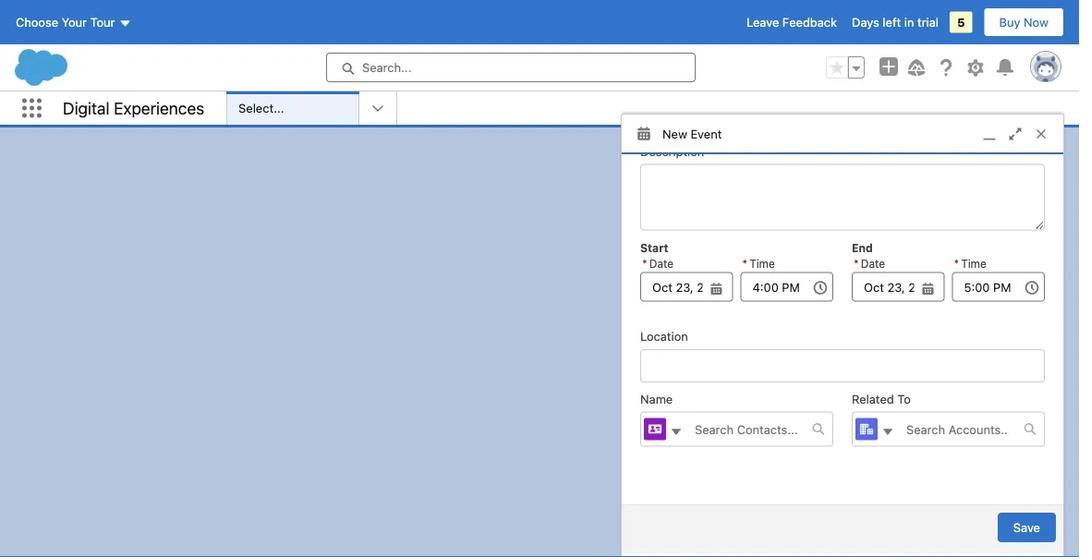 Task type: describe. For each thing, give the bounding box(es) containing it.
name
[[640, 391, 673, 405]]

choose your tour
[[16, 15, 115, 29]]

time for start
[[750, 257, 775, 270]]

buy now
[[1000, 15, 1049, 29]]

start
[[640, 241, 669, 254]]

* date for start
[[642, 257, 674, 270]]

accounts image
[[856, 418, 878, 440]]

5
[[957, 15, 965, 29]]

digital
[[63, 98, 110, 118]]

time for end
[[961, 257, 987, 270]]

trial
[[918, 15, 939, 29]]

* date for end
[[854, 257, 885, 270]]

new
[[663, 127, 687, 141]]

1 * from the left
[[642, 257, 648, 270]]

select...
[[239, 101, 284, 115]]

Name text field
[[684, 412, 812, 446]]

0 horizontal spatial text default image
[[670, 425, 683, 438]]

2 * from the left
[[743, 257, 748, 270]]

group down days
[[826, 56, 865, 79]]

now
[[1024, 15, 1049, 29]]

0 horizontal spatial text default image
[[812, 422, 825, 435]]

date for start
[[649, 257, 674, 270]]

* time for end
[[954, 257, 987, 270]]

workspace tabs for digital experiences tab list
[[397, 91, 1079, 125]]

tour
[[90, 15, 115, 29]]

description
[[640, 144, 705, 158]]

save button
[[998, 513, 1056, 543]]

Description text field
[[640, 164, 1045, 230]]

end
[[852, 241, 873, 254]]

leave feedback link
[[747, 15, 837, 29]]

new event
[[663, 127, 722, 141]]

new event dialog
[[621, 79, 1065, 557]]

contacts image
[[644, 418, 666, 440]]



Task type: locate. For each thing, give the bounding box(es) containing it.
save
[[1014, 521, 1041, 535]]

1 * time from the left
[[743, 257, 775, 270]]

group
[[826, 56, 865, 79], [640, 256, 733, 301], [852, 256, 945, 301]]

buy now button
[[984, 7, 1065, 37]]

2 time from the left
[[961, 257, 987, 270]]

1 horizontal spatial * time
[[954, 257, 987, 270]]

related to
[[852, 391, 911, 405]]

feedback
[[783, 15, 837, 29]]

group for end
[[852, 256, 945, 301]]

2 date from the left
[[861, 257, 885, 270]]

select... link
[[235, 91, 359, 125]]

text default image
[[1024, 422, 1037, 435], [670, 425, 683, 438]]

* time for start
[[743, 257, 775, 270]]

none text field inside new event "dialog"
[[852, 272, 945, 301]]

leave
[[747, 15, 779, 29]]

search... button
[[326, 53, 696, 82]]

days left in trial
[[852, 15, 939, 29]]

group for start
[[640, 256, 733, 301]]

1 horizontal spatial time
[[961, 257, 987, 270]]

related
[[852, 391, 894, 405]]

date down start
[[649, 257, 674, 270]]

to
[[898, 391, 911, 405]]

* time
[[743, 257, 775, 270], [954, 257, 987, 270]]

search...
[[362, 61, 412, 74]]

text default image right accounts icon
[[882, 425, 895, 438]]

your
[[62, 15, 87, 29]]

Location text field
[[640, 349, 1045, 382]]

3 * from the left
[[854, 257, 859, 270]]

None text field
[[640, 272, 733, 301], [741, 272, 834, 301], [952, 272, 1045, 301], [640, 272, 733, 301], [741, 272, 834, 301], [952, 272, 1045, 301]]

* date down end
[[854, 257, 885, 270]]

1 horizontal spatial text default image
[[882, 425, 895, 438]]

date
[[649, 257, 674, 270], [861, 257, 885, 270]]

0 horizontal spatial date
[[649, 257, 674, 270]]

in
[[905, 15, 914, 29]]

digital experiences
[[63, 98, 204, 118]]

days
[[852, 15, 880, 29]]

1 horizontal spatial * date
[[854, 257, 885, 270]]

1 horizontal spatial text default image
[[1024, 422, 1037, 435]]

choose
[[16, 15, 58, 29]]

Related To text field
[[896, 412, 1024, 446]]

group down start
[[640, 256, 733, 301]]

time
[[750, 257, 775, 270], [961, 257, 987, 270]]

event
[[691, 127, 722, 141]]

leave feedback
[[747, 15, 837, 29]]

0 horizontal spatial time
[[750, 257, 775, 270]]

2 * date from the left
[[854, 257, 885, 270]]

location
[[640, 329, 688, 343]]

1 horizontal spatial date
[[861, 257, 885, 270]]

date for end
[[861, 257, 885, 270]]

1 time from the left
[[750, 257, 775, 270]]

1 date from the left
[[649, 257, 674, 270]]

0 horizontal spatial * date
[[642, 257, 674, 270]]

None text field
[[852, 272, 945, 301]]

choose your tour button
[[15, 7, 133, 37]]

experiences
[[114, 98, 204, 118]]

left
[[883, 15, 901, 29]]

text default image left accounts icon
[[812, 422, 825, 435]]

buy
[[1000, 15, 1021, 29]]

*
[[642, 257, 648, 270], [743, 257, 748, 270], [854, 257, 859, 270], [954, 257, 959, 270]]

2 * time from the left
[[954, 257, 987, 270]]

group down end
[[852, 256, 945, 301]]

* date down start
[[642, 257, 674, 270]]

* date
[[642, 257, 674, 270], [854, 257, 885, 270]]

date down end
[[861, 257, 885, 270]]

4 * from the left
[[954, 257, 959, 270]]

text default image
[[812, 422, 825, 435], [882, 425, 895, 438]]

0 horizontal spatial * time
[[743, 257, 775, 270]]

1 * date from the left
[[642, 257, 674, 270]]



Task type: vqa. For each thing, say whether or not it's contained in the screenshot.
Contacts icon
yes



